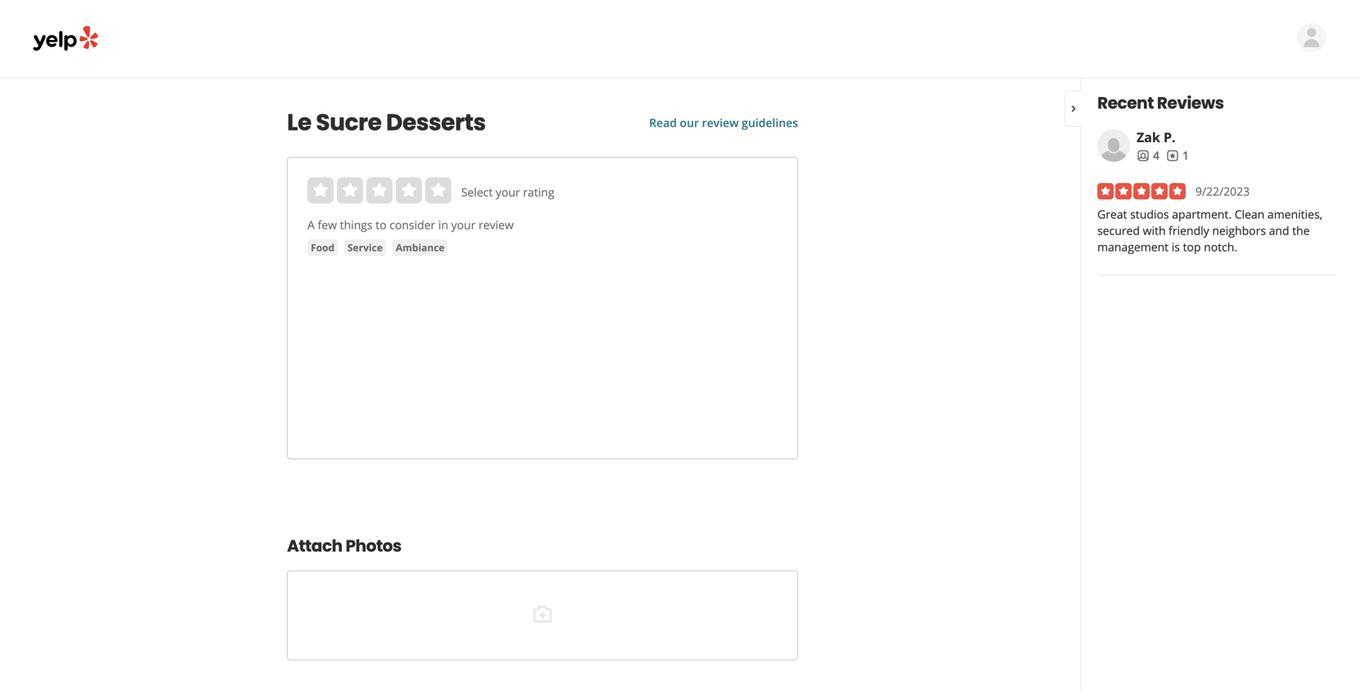 Task type: locate. For each thing, give the bounding box(es) containing it.
1 horizontal spatial your
[[496, 184, 520, 200]]

1 vertical spatial your
[[451, 217, 476, 233]]

1 vertical spatial review
[[479, 217, 514, 233]]

attach
[[287, 535, 342, 558]]

le
[[287, 106, 311, 139]]

0 vertical spatial your
[[496, 184, 520, 200]]

0 horizontal spatial review
[[479, 217, 514, 233]]

food
[[311, 241, 334, 254]]

your right in
[[451, 217, 476, 233]]

a
[[307, 217, 315, 233]]

guidelines
[[742, 115, 798, 130]]

p.
[[1164, 128, 1176, 146]]

your
[[496, 184, 520, 200], [451, 217, 476, 233]]

our
[[680, 115, 699, 130]]

your left rating
[[496, 184, 520, 200]]

review
[[702, 115, 739, 130], [479, 217, 514, 233]]

recent reviews
[[1097, 92, 1224, 114]]

None radio
[[337, 177, 363, 204], [396, 177, 422, 204], [425, 177, 451, 204], [337, 177, 363, 204], [396, 177, 422, 204], [425, 177, 451, 204]]

attach photos
[[287, 535, 401, 558]]

review right the our
[[702, 115, 739, 130]]

service
[[348, 241, 383, 254]]

read
[[649, 115, 677, 130]]

amenities,
[[1267, 206, 1322, 222]]

notch.
[[1204, 239, 1237, 255]]

0 vertical spatial review
[[702, 115, 739, 130]]

rating element
[[307, 177, 451, 204]]

secured
[[1097, 223, 1140, 238]]

recent
[[1097, 92, 1154, 114]]

to
[[376, 217, 387, 233]]

things
[[340, 217, 373, 233]]

rating
[[523, 184, 554, 200]]

9/22/2023
[[1195, 184, 1250, 199]]

clean
[[1235, 206, 1265, 222]]

photo of zak p. image
[[1097, 129, 1130, 162]]

close sidebar icon image
[[1067, 102, 1080, 115], [1067, 102, 1080, 115]]

read our review guidelines
[[649, 115, 798, 130]]

friends element
[[1137, 147, 1160, 164]]

review down select your rating
[[479, 217, 514, 233]]

16 review v2 image
[[1166, 149, 1179, 162]]

in
[[438, 217, 448, 233]]

ambiance
[[396, 241, 445, 254]]

desserts
[[386, 106, 486, 139]]

None radio
[[307, 177, 334, 204], [366, 177, 393, 204], [307, 177, 334, 204], [366, 177, 393, 204]]

mateo r. image
[[1297, 23, 1326, 52]]

read our review guidelines link
[[649, 115, 798, 130]]



Task type: vqa. For each thing, say whether or not it's contained in the screenshot.
2nd PM from the left
no



Task type: describe. For each thing, give the bounding box(es) containing it.
apartment.
[[1172, 206, 1232, 222]]

1
[[1182, 148, 1189, 163]]

16 friends v2 image
[[1137, 149, 1150, 162]]

with
[[1143, 223, 1166, 238]]

0 horizontal spatial your
[[451, 217, 476, 233]]

management
[[1097, 239, 1169, 255]]

few
[[318, 217, 337, 233]]

photos
[[346, 535, 401, 558]]

and
[[1269, 223, 1289, 238]]

great studios apartment. clean amenities, secured with friendly neighbors and the management is top notch.
[[1097, 206, 1322, 255]]

consider
[[389, 217, 435, 233]]

reviews
[[1157, 92, 1224, 114]]

is
[[1172, 239, 1180, 255]]

zak p.
[[1137, 128, 1176, 146]]

4
[[1153, 148, 1160, 163]]

sucre
[[316, 106, 382, 139]]

reviews element
[[1166, 147, 1189, 164]]

select your rating
[[461, 184, 554, 200]]

neighbors
[[1212, 223, 1266, 238]]

5 star rating image
[[1097, 183, 1186, 200]]

a few things to consider in your review
[[307, 217, 514, 233]]

zak
[[1137, 128, 1160, 146]]

le sucre desserts link
[[287, 106, 610, 139]]

top
[[1183, 239, 1201, 255]]

studios
[[1130, 206, 1169, 222]]

select
[[461, 184, 493, 200]]

attach photos image
[[533, 605, 552, 624]]

friendly
[[1169, 223, 1209, 238]]

le sucre desserts
[[287, 106, 486, 139]]

1 horizontal spatial review
[[702, 115, 739, 130]]

the
[[1292, 223, 1310, 238]]

great
[[1097, 206, 1127, 222]]



